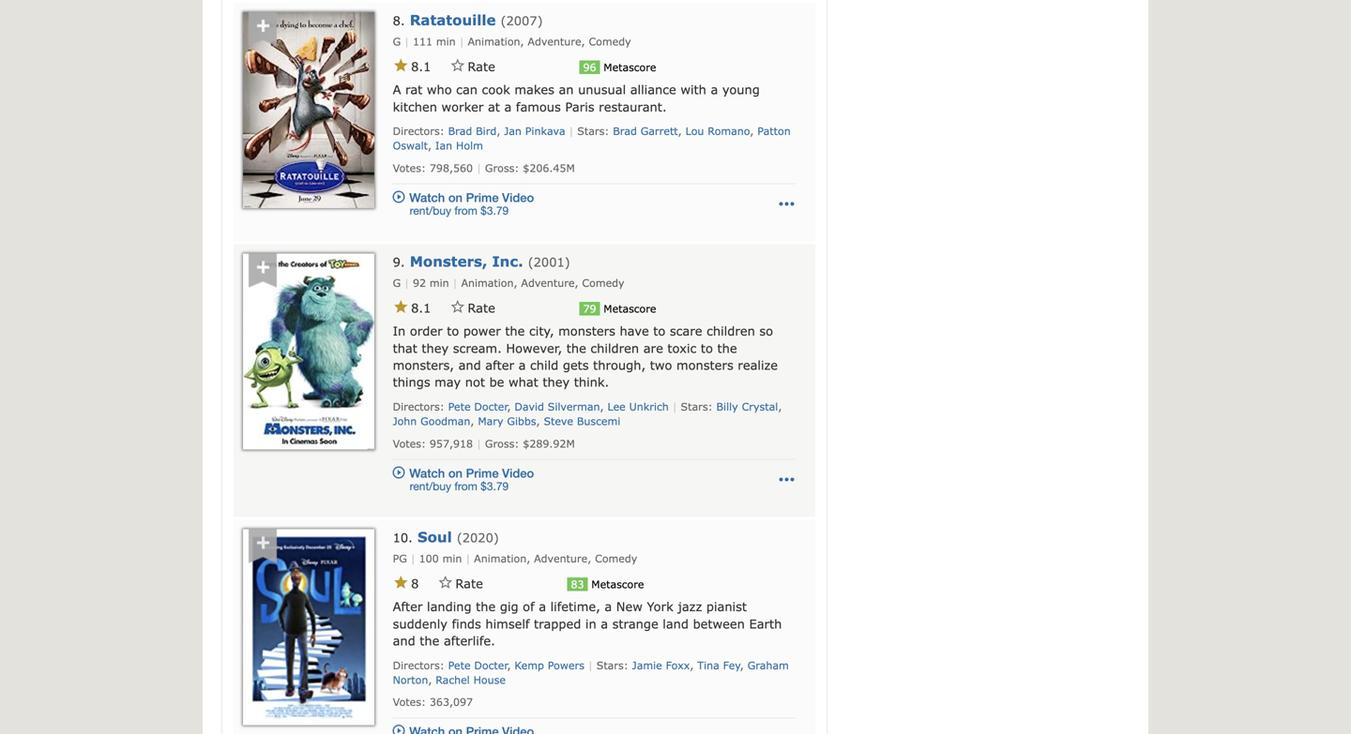 Task type: locate. For each thing, give the bounding box(es) containing it.
1 gross: from the top
[[485, 162, 519, 174]]

1 vertical spatial 8.1
[[411, 301, 431, 315]]

$3.79 for ratatouille
[[481, 204, 509, 217]]

2 vertical spatial min
[[443, 553, 462, 566]]

,
[[497, 125, 501, 138], [678, 125, 682, 138], [750, 125, 754, 138], [428, 140, 432, 152], [508, 401, 511, 414], [600, 401, 604, 414], [778, 401, 782, 414], [471, 415, 474, 428], [536, 415, 540, 428], [508, 660, 511, 672], [690, 660, 694, 672], [741, 660, 744, 672], [428, 674, 432, 687]]

monsters,
[[410, 253, 487, 270]]

min
[[436, 35, 456, 48], [430, 277, 449, 290], [443, 553, 462, 566]]

1 vertical spatial animation,
[[461, 277, 518, 290]]

1 vertical spatial g
[[393, 277, 401, 290]]

rachel
[[436, 674, 470, 687]]

watch down 798,560
[[409, 191, 445, 205]]

the
[[505, 324, 525, 338], [567, 341, 586, 356], [717, 341, 737, 356], [476, 600, 496, 614], [420, 634, 440, 648]]

more horiz image for (2007)
[[776, 193, 798, 216]]

, left mary
[[471, 415, 474, 428]]

1 vertical spatial watch
[[409, 466, 445, 481]]

1 vertical spatial click to add to watchlist image
[[245, 530, 281, 566]]

0 horizontal spatial children
[[591, 341, 639, 356]]

1 vertical spatial on
[[448, 466, 463, 481]]

video down $289.92m
[[502, 466, 534, 481]]

363,097
[[430, 696, 473, 709]]

1 prime from the top
[[466, 191, 499, 205]]

1 vertical spatial votes:
[[393, 438, 426, 450]]

rate up the power
[[468, 301, 495, 315]]

1 horizontal spatial children
[[707, 324, 755, 338]]

adventure,
[[528, 35, 585, 48], [521, 277, 579, 290], [534, 553, 591, 566]]

2 rent/buy from $3.79 from the top
[[410, 480, 509, 493]]

inc.
[[492, 253, 523, 270]]

1 vertical spatial comedy
[[582, 277, 625, 290]]

romano
[[708, 125, 750, 138]]

unkrich
[[629, 401, 669, 414]]

0 vertical spatial g
[[393, 35, 401, 48]]

on down 957,918
[[448, 466, 463, 481]]

prime down votes: 798,560 | gross: $206.45m
[[466, 191, 499, 205]]

0 vertical spatial comedy
[[589, 35, 631, 48]]

directors: up john goodman link
[[393, 401, 445, 414]]

adventure, inside 8. ratatouille (2007) g | 111 min | animation, adventure, comedy
[[528, 35, 585, 48]]

pete docter link up rachel house link
[[448, 660, 508, 672]]

rent/buy from $3.79 down 957,918
[[410, 480, 509, 493]]

1 vertical spatial pete
[[448, 660, 471, 672]]

1 vertical spatial rent/buy from $3.79
[[410, 480, 509, 493]]

0 vertical spatial 8.1
[[411, 59, 431, 74]]

soul
[[418, 529, 452, 546]]

earth
[[749, 617, 782, 631]]

0 vertical spatial prime
[[466, 191, 499, 205]]

2 from from the top
[[455, 480, 478, 493]]

3 play circle outline inline image from the top
[[393, 726, 405, 735]]

rent/buy from $3.79 for ratatouille
[[410, 204, 509, 217]]

1 vertical spatial docter
[[474, 660, 508, 672]]

bird
[[476, 125, 497, 138]]

and
[[459, 358, 481, 373], [393, 634, 415, 648]]

pete up goodman
[[448, 401, 471, 414]]

798,560
[[430, 162, 473, 174]]

2 8.1 from the top
[[411, 301, 431, 315]]

1 play circle outline inline image from the top
[[393, 191, 405, 203]]

1 directors: from the top
[[393, 125, 445, 138]]

$3.79 down votes: 798,560 | gross: $206.45m
[[481, 204, 509, 217]]

2 vertical spatial adventure,
[[534, 553, 591, 566]]

0 vertical spatial pete docter link
[[448, 401, 508, 414]]

2 click to add to watchlist image from the top
[[245, 530, 281, 566]]

2 on from the top
[[448, 466, 463, 481]]

rate for ratatouille
[[468, 59, 495, 74]]

2 votes: from the top
[[393, 438, 426, 450]]

prime for monsters,
[[466, 466, 499, 481]]

1 vertical spatial rent/buy
[[410, 480, 451, 493]]

0 vertical spatial animation,
[[468, 35, 524, 48]]

votes: 798,560 | gross: $206.45m
[[393, 162, 575, 174]]

pinkava
[[525, 125, 565, 138]]

1 vertical spatial pete docter link
[[448, 660, 508, 672]]

g
[[393, 35, 401, 48], [393, 277, 401, 290]]

111
[[413, 35, 433, 48]]

g inside 8. ratatouille (2007) g | 111 min | animation, adventure, comedy
[[393, 35, 401, 48]]

0 vertical spatial play circle outline inline image
[[393, 191, 405, 203]]

1 video from the top
[[502, 191, 534, 205]]

animation, down inc.
[[461, 277, 518, 290]]

gross: down jan
[[485, 162, 519, 174]]

docter inside directors: pete docter , david silverman , lee unkrich | stars: billy crystal , john goodman , mary gibbs , steve buscemi
[[474, 401, 508, 414]]

1 vertical spatial min
[[430, 277, 449, 290]]

things
[[393, 375, 430, 390]]

(2007)
[[501, 13, 543, 28]]

watch for ratatouille
[[409, 191, 445, 205]]

pete
[[448, 401, 471, 414], [448, 660, 471, 672]]

g down 9.
[[393, 277, 401, 290]]

0 vertical spatial children
[[707, 324, 755, 338]]

and up not
[[459, 358, 481, 373]]

| right unkrich in the left of the page
[[673, 401, 677, 414]]

1 horizontal spatial and
[[459, 358, 481, 373]]

0 vertical spatial min
[[436, 35, 456, 48]]

from for ratatouille
[[455, 204, 478, 217]]

1 vertical spatial watch on prime video
[[409, 466, 534, 481]]

david
[[515, 401, 544, 414]]

the down suddenly
[[420, 634, 440, 648]]

animation, down (2007)
[[468, 35, 524, 48]]

, right billy
[[778, 401, 782, 414]]

g down 8.
[[393, 35, 401, 48]]

with
[[681, 82, 707, 97]]

metascore
[[604, 61, 656, 74], [604, 303, 656, 315], [592, 579, 644, 591]]

stars: left billy
[[681, 401, 713, 414]]

metascore inside 83 metascore after landing the gig of a lifetime, a new york jazz pianist suddenly finds himself trapped in a strange land between earth and the afterlife.
[[592, 579, 644, 591]]

957,918
[[430, 438, 473, 450]]

votes: down norton
[[393, 696, 426, 709]]

play circle outline inline image down john
[[393, 467, 405, 479]]

0 vertical spatial pete
[[448, 401, 471, 414]]

rent/buy from $3.79 down 798,560
[[410, 204, 509, 217]]

2 $3.79 from the top
[[481, 480, 509, 493]]

monsters down toxic
[[677, 358, 734, 373]]

2 vertical spatial comedy
[[595, 553, 638, 566]]

1 horizontal spatial they
[[543, 375, 570, 390]]

adventure, for ratatouille
[[528, 35, 585, 48]]

1 vertical spatial rate
[[468, 301, 495, 315]]

2 vertical spatial metascore
[[592, 579, 644, 591]]

pete docter link up mary
[[448, 401, 508, 414]]

child
[[530, 358, 559, 373]]

comedy for soul
[[595, 553, 638, 566]]

metascore inside 79 metascore in order to power the city, monsters have to scare children so that they scream. however, the children are toxic to the monsters, and after a child gets through, two monsters realize things may not be what they think.
[[604, 303, 656, 315]]

2 vertical spatial stars:
[[597, 660, 629, 672]]

2 vertical spatial votes:
[[393, 696, 426, 709]]

1 click to add to watchlist image from the top
[[245, 12, 281, 48]]

can
[[456, 82, 478, 97]]

and inside 83 metascore after landing the gig of a lifetime, a new york jazz pianist suddenly finds himself trapped in a strange land between earth and the afterlife.
[[393, 634, 415, 648]]

directors: for soul
[[393, 660, 445, 672]]

79 metascore in order to power the city, monsters have to scare children so that they scream. however, the children are toxic to the monsters, and after a child gets through, two monsters realize things may not be what they think.
[[393, 303, 778, 390]]

2 g from the top
[[393, 277, 401, 290]]

from down 798,560
[[455, 204, 478, 217]]

comedy for ratatouille
[[589, 35, 631, 48]]

2 watch from the top
[[409, 466, 445, 481]]

rate for soul
[[456, 577, 483, 591]]

think.
[[574, 375, 609, 390]]

0 vertical spatial votes:
[[393, 162, 426, 174]]

foxx
[[666, 660, 690, 672]]

0 horizontal spatial monsters
[[559, 324, 616, 338]]

1 vertical spatial stars:
[[681, 401, 713, 414]]

directors: inside directors: pete docter , david silverman , lee unkrich | stars: billy crystal , john goodman , mary gibbs , steve buscemi
[[393, 401, 445, 414]]

on
[[448, 191, 463, 205], [448, 466, 463, 481]]

8.1
[[411, 59, 431, 74], [411, 301, 431, 315]]

pete for kemp
[[448, 660, 471, 672]]

0 vertical spatial rent/buy
[[410, 204, 451, 217]]

8.1 up rat
[[411, 59, 431, 74]]

lou
[[686, 125, 704, 138]]

2 vertical spatial rate
[[456, 577, 483, 591]]

1 brad from the left
[[448, 125, 472, 138]]

stars:
[[577, 125, 609, 138], [681, 401, 713, 414], [597, 660, 629, 672]]

they
[[422, 341, 449, 356], [543, 375, 570, 390]]

trapped
[[534, 617, 581, 631]]

$3.79
[[481, 204, 509, 217], [481, 480, 509, 493]]

who
[[427, 82, 452, 97]]

more horiz image
[[776, 193, 798, 216], [776, 469, 798, 491]]

worker
[[442, 99, 484, 114]]

1 watch on prime video from the top
[[409, 191, 534, 205]]

1 vertical spatial directors:
[[393, 401, 445, 414]]

$206.45m
[[523, 162, 575, 174]]

comedy up 79
[[582, 277, 625, 290]]

1 vertical spatial monsters
[[677, 358, 734, 373]]

click to add to watchlist image
[[245, 12, 281, 48], [245, 530, 281, 566]]

and down suddenly
[[393, 634, 415, 648]]

a
[[393, 82, 401, 97]]

1 vertical spatial video
[[502, 466, 534, 481]]

1 vertical spatial play circle outline inline image
[[393, 467, 405, 479]]

1 rent/buy from $3.79 from the top
[[410, 204, 509, 217]]

0 horizontal spatial brad
[[448, 125, 472, 138]]

, down david
[[536, 415, 540, 428]]

0 vertical spatial on
[[448, 191, 463, 205]]

ratatouille
[[410, 11, 496, 28]]

0 vertical spatial $3.79
[[481, 204, 509, 217]]

watch down 957,918
[[409, 466, 445, 481]]

2 vertical spatial directors:
[[393, 660, 445, 672]]

0 horizontal spatial and
[[393, 634, 415, 648]]

stars: for soul
[[597, 660, 629, 672]]

metascore up have
[[604, 303, 656, 315]]

$3.79 for monsters,
[[481, 480, 509, 493]]

0 vertical spatial directors:
[[393, 125, 445, 138]]

restaurant.
[[599, 99, 667, 114]]

brad down restaurant.
[[613, 125, 637, 138]]

min down ratatouille
[[436, 35, 456, 48]]

animation,
[[468, 35, 524, 48], [461, 277, 518, 290], [474, 553, 530, 566]]

directors: up oswalt
[[393, 125, 445, 138]]

1 vertical spatial metascore
[[604, 303, 656, 315]]

2 rent/buy from the top
[[410, 480, 451, 493]]

9. monsters, inc. (2001) g | 92 min | animation, adventure, comedy
[[393, 253, 625, 290]]

1 pete from the top
[[448, 401, 471, 414]]

holm
[[456, 140, 483, 152]]

2 vertical spatial play circle outline inline image
[[393, 726, 405, 735]]

video
[[502, 191, 534, 205], [502, 466, 534, 481]]

votes: down oswalt
[[393, 162, 426, 174]]

1 vertical spatial prime
[[466, 466, 499, 481]]

adventure, for soul
[[534, 553, 591, 566]]

rent/buy from $3.79 for monsters,
[[410, 480, 509, 493]]

1 vertical spatial adventure,
[[521, 277, 579, 290]]

docter up mary
[[474, 401, 508, 414]]

2 video from the top
[[502, 466, 534, 481]]

crystal
[[742, 401, 778, 414]]

rent/buy down 957,918
[[410, 480, 451, 493]]

stars: down paris
[[577, 125, 609, 138]]

min inside 8. ratatouille (2007) g | 111 min | animation, adventure, comedy
[[436, 35, 456, 48]]

2 more horiz image from the top
[[776, 469, 798, 491]]

1 horizontal spatial brad
[[613, 125, 637, 138]]

to right toxic
[[701, 341, 713, 356]]

directors: up norton
[[393, 660, 445, 672]]

monsters down 79
[[559, 324, 616, 338]]

adventure, inside "10. soul (2020) pg | 100 min | animation, adventure, comedy"
[[534, 553, 591, 566]]

comedy inside "10. soul (2020) pg | 100 min | animation, adventure, comedy"
[[595, 553, 638, 566]]

stars: for ratatouille
[[577, 125, 609, 138]]

more horiz image down patton
[[776, 193, 798, 216]]

adventure, down (2001)
[[521, 277, 579, 290]]

2 prime from the top
[[466, 466, 499, 481]]

1 $3.79 from the top
[[481, 204, 509, 217]]

0 vertical spatial they
[[422, 341, 449, 356]]

2 vertical spatial animation,
[[474, 553, 530, 566]]

metascore up the 'alliance' at the top
[[604, 61, 656, 74]]

they down "order"
[[422, 341, 449, 356]]

to up are
[[653, 324, 666, 338]]

directors: pete docter , david silverman , lee unkrich | stars: billy crystal , john goodman , mary gibbs , steve buscemi
[[393, 401, 782, 428]]

1 vertical spatial and
[[393, 634, 415, 648]]

0 vertical spatial more horiz image
[[776, 193, 798, 216]]

rent/buy for ratatouille
[[410, 204, 451, 217]]

2 play circle outline inline image from the top
[[393, 467, 405, 479]]

1 pete docter link from the top
[[448, 401, 508, 414]]

landing
[[427, 600, 472, 614]]

2 docter from the top
[[474, 660, 508, 672]]

2 pete from the top
[[448, 660, 471, 672]]

metascore inside 96 metascore a rat who can cook makes an unusual alliance with a young kitchen worker at a famous paris restaurant.
[[604, 61, 656, 74]]

on down 798,560
[[448, 191, 463, 205]]

1 g from the top
[[393, 35, 401, 48]]

play circle outline inline image down votes: 363,097 on the left bottom of the page
[[393, 726, 405, 735]]

from down 957,918
[[455, 480, 478, 493]]

animation, inside 8. ratatouille (2007) g | 111 min | animation, adventure, comedy
[[468, 35, 524, 48]]

prime down votes: 957,918 | gross: $289.92m
[[466, 466, 499, 481]]

in
[[586, 617, 597, 631]]

the right toxic
[[717, 341, 737, 356]]

they down child
[[543, 375, 570, 390]]

more horiz image down crystal
[[776, 469, 798, 491]]

0 vertical spatial click to add to watchlist image
[[245, 12, 281, 48]]

1 vertical spatial from
[[455, 480, 478, 493]]

comedy up 96
[[589, 35, 631, 48]]

1 vertical spatial $3.79
[[481, 480, 509, 493]]

play circle outline inline image
[[393, 191, 405, 203], [393, 467, 405, 479], [393, 726, 405, 735]]

animation, for ratatouille
[[468, 35, 524, 48]]

(2020)
[[457, 531, 499, 545]]

1 votes: from the top
[[393, 162, 426, 174]]

children left so
[[707, 324, 755, 338]]

0 vertical spatial watch on prime video
[[409, 191, 534, 205]]

comedy up new
[[595, 553, 638, 566]]

however,
[[506, 341, 562, 356]]

graham
[[748, 660, 789, 672]]

1 vertical spatial they
[[543, 375, 570, 390]]

brad up ian holm link
[[448, 125, 472, 138]]

0 vertical spatial watch
[[409, 191, 445, 205]]

2 pete docter link from the top
[[448, 660, 508, 672]]

video for (2007)
[[502, 191, 534, 205]]

rate for monsters,
[[468, 301, 495, 315]]

, left tina
[[690, 660, 694, 672]]

0 vertical spatial video
[[502, 191, 534, 205]]

min right 92
[[430, 277, 449, 290]]

lou romano link
[[686, 125, 750, 138]]

1 vertical spatial more horiz image
[[776, 469, 798, 491]]

0 vertical spatial stars:
[[577, 125, 609, 138]]

0 vertical spatial from
[[455, 204, 478, 217]]

votes: for ratatouille
[[393, 162, 426, 174]]

watch on prime video down votes: 798,560 | gross: $206.45m
[[409, 191, 534, 205]]

2 watch on prime video from the top
[[409, 466, 534, 481]]

2 gross: from the top
[[485, 438, 519, 450]]

patton
[[758, 125, 791, 138]]

between
[[693, 617, 745, 631]]

1 vertical spatial children
[[591, 341, 639, 356]]

min inside "10. soul (2020) pg | 100 min | animation, adventure, comedy"
[[443, 553, 462, 566]]

docter for kemp
[[474, 660, 508, 672]]

1 vertical spatial gross:
[[485, 438, 519, 450]]

| inside directors: pete docter , david silverman , lee unkrich | stars: billy crystal , john goodman , mary gibbs , steve buscemi
[[673, 401, 677, 414]]

adventure, up 83 at the left of the page
[[534, 553, 591, 566]]

be
[[490, 375, 504, 390]]

a left new
[[605, 600, 612, 614]]

, left lee
[[600, 401, 604, 414]]

animation, inside "10. soul (2020) pg | 100 min | animation, adventure, comedy"
[[474, 553, 530, 566]]

1 8.1 from the top
[[411, 59, 431, 74]]

adventure, down (2007)
[[528, 35, 585, 48]]

, up mary gibbs link
[[508, 401, 511, 414]]

, left kemp
[[508, 660, 511, 672]]

| right pinkava
[[569, 125, 574, 138]]

gross: down mary gibbs link
[[485, 438, 519, 450]]

1 docter from the top
[[474, 401, 508, 414]]

comedy inside 9. monsters, inc. (2001) g | 92 min | animation, adventure, comedy
[[582, 277, 625, 290]]

1 from from the top
[[455, 204, 478, 217]]

pete for david
[[448, 401, 471, 414]]

1 horizontal spatial monsters
[[677, 358, 734, 373]]

power
[[463, 324, 501, 338]]

pete inside directors: pete docter , david silverman , lee unkrich | stars: billy crystal , john goodman , mary gibbs , steve buscemi
[[448, 401, 471, 414]]

metascore up new
[[592, 579, 644, 591]]

votes: down john
[[393, 438, 426, 450]]

comedy inside 8. ratatouille (2007) g | 111 min | animation, adventure, comedy
[[589, 35, 631, 48]]

on for monsters,
[[448, 466, 463, 481]]

gets
[[563, 358, 589, 373]]

a right the "of"
[[539, 600, 546, 614]]

8. ratatouille (2007) g | 111 min | animation, adventure, comedy
[[393, 11, 631, 48]]

metascore for (2020)
[[592, 579, 644, 591]]

2 directors: from the top
[[393, 401, 445, 414]]

patton oswalt link
[[393, 125, 791, 152]]

3 directors: from the top
[[393, 660, 445, 672]]

1 watch from the top
[[409, 191, 445, 205]]

docter up house
[[474, 660, 508, 672]]

9.
[[393, 255, 405, 270]]

0 vertical spatial adventure,
[[528, 35, 585, 48]]

0 vertical spatial gross:
[[485, 162, 519, 174]]

gig
[[500, 600, 519, 614]]

79
[[583, 303, 596, 315]]

steve
[[544, 415, 573, 428]]

brad
[[448, 125, 472, 138], [613, 125, 637, 138]]

an
[[559, 82, 574, 97]]

1 more horiz image from the top
[[776, 193, 798, 216]]

0 horizontal spatial they
[[422, 341, 449, 356]]

to right "order"
[[447, 324, 459, 338]]

watch
[[409, 191, 445, 205], [409, 466, 445, 481]]

min right 100
[[443, 553, 462, 566]]

1 rent/buy from the top
[[410, 204, 451, 217]]

pete up rachel
[[448, 660, 471, 672]]

0 vertical spatial metascore
[[604, 61, 656, 74]]

1 on from the top
[[448, 191, 463, 205]]

young
[[723, 82, 760, 97]]

jazz
[[678, 600, 702, 614]]

watch on prime video down votes: 957,918 | gross: $289.92m
[[409, 466, 534, 481]]

0 vertical spatial and
[[459, 358, 481, 373]]

rachel house link
[[436, 674, 506, 687]]

stars: left jamie
[[597, 660, 629, 672]]

video down $206.45m
[[502, 191, 534, 205]]

a up what
[[519, 358, 526, 373]]

children up through,
[[591, 341, 639, 356]]

0 vertical spatial docter
[[474, 401, 508, 414]]

kitchen
[[393, 99, 437, 114]]

0 vertical spatial rate
[[468, 59, 495, 74]]

| down monsters, at the top
[[453, 277, 458, 290]]

0 vertical spatial rent/buy from $3.79
[[410, 204, 509, 217]]

metascore for inc.
[[604, 303, 656, 315]]



Task type: describe. For each thing, give the bounding box(es) containing it.
what
[[509, 375, 539, 390]]

watch for monsters,
[[409, 466, 445, 481]]

monsters, inc. image
[[243, 254, 374, 450]]

goodman
[[421, 415, 471, 428]]

g inside 9. monsters, inc. (2001) g | 92 min | animation, adventure, comedy
[[393, 277, 401, 290]]

100
[[419, 553, 439, 566]]

steve buscemi link
[[544, 415, 621, 428]]

after
[[485, 358, 514, 373]]

garrett
[[641, 125, 678, 138]]

realize
[[738, 358, 778, 373]]

a right the at
[[504, 99, 512, 114]]

kemp
[[515, 660, 544, 672]]

watch on prime video for ratatouille
[[409, 191, 534, 205]]

new
[[616, 600, 643, 614]]

pianist
[[707, 600, 747, 614]]

and inside 79 metascore in order to power the city, monsters have to scare children so that they scream. however, the children are toxic to the monsters, and after a child gets through, two monsters realize things may not be what they think.
[[459, 358, 481, 373]]

a right with
[[711, 82, 718, 97]]

john goodman link
[[393, 415, 471, 428]]

graham norton link
[[393, 660, 789, 687]]

83
[[571, 579, 584, 591]]

brad bird link
[[448, 125, 497, 138]]

adventure, inside 9. monsters, inc. (2001) g | 92 min | animation, adventure, comedy
[[521, 277, 579, 290]]

in
[[393, 324, 406, 338]]

pete docter link for (2020)
[[448, 660, 508, 672]]

votes: 363,097
[[393, 696, 473, 709]]

two
[[650, 358, 672, 373]]

8
[[411, 577, 419, 591]]

kemp powers link
[[515, 660, 585, 672]]

david silverman link
[[515, 401, 600, 414]]

the up the gets
[[567, 341, 586, 356]]

8.1 for ratatouille
[[411, 59, 431, 74]]

gross: for (2007)
[[485, 162, 519, 174]]

| down holm
[[477, 162, 481, 174]]

83 metascore after landing the gig of a lifetime, a new york jazz pianist suddenly finds himself trapped in a strange land between earth and the afterlife.
[[393, 579, 782, 648]]

tina
[[698, 660, 720, 672]]

min inside 9. monsters, inc. (2001) g | 92 min | animation, adventure, comedy
[[430, 277, 449, 290]]

min for ratatouille
[[436, 35, 456, 48]]

mary gibbs link
[[478, 415, 536, 428]]

| right pg
[[411, 553, 415, 566]]

2 brad from the left
[[613, 125, 637, 138]]

patton oswalt
[[393, 125, 791, 152]]

jamie
[[632, 660, 662, 672]]

at
[[488, 99, 500, 114]]

votes: for monsters,
[[393, 438, 426, 450]]

play circle outline inline image for ratatouille
[[393, 191, 405, 203]]

ratatouille image
[[243, 12, 374, 208]]

house
[[474, 674, 506, 687]]

on for ratatouille
[[448, 191, 463, 205]]

a inside 79 metascore in order to power the city, monsters have to scare children so that they scream. however, the children are toxic to the monsters, and after a child gets through, two monsters realize things may not be what they think.
[[519, 358, 526, 373]]

play circle outline inline image for monsters, inc.
[[393, 467, 405, 479]]

| left 92
[[405, 277, 409, 290]]

2 horizontal spatial to
[[701, 341, 713, 356]]

1 horizontal spatial to
[[653, 324, 666, 338]]

billy crystal link
[[717, 401, 778, 414]]

soul link
[[418, 529, 452, 546]]

the up however,
[[505, 324, 525, 338]]

, left "lou"
[[678, 125, 682, 138]]

the left the 'gig'
[[476, 600, 496, 614]]

votes: 957,918 | gross: $289.92m
[[393, 438, 575, 450]]

gibbs
[[507, 415, 536, 428]]

8.
[[393, 13, 405, 28]]

oswalt
[[393, 140, 428, 152]]

jan pinkava link
[[504, 125, 565, 138]]

| down ratatouille
[[459, 35, 464, 48]]

directors: for ratatouille
[[393, 125, 445, 138]]

docter for david
[[474, 401, 508, 414]]

rent/buy for monsters,
[[410, 480, 451, 493]]

3 votes: from the top
[[393, 696, 426, 709]]

metascore for (2007)
[[604, 61, 656, 74]]

, left jan
[[497, 125, 501, 138]]

paris
[[565, 99, 595, 114]]

city,
[[529, 324, 554, 338]]

lee unkrich link
[[608, 401, 669, 414]]

makes
[[515, 82, 555, 97]]

gross: for inc.
[[485, 438, 519, 450]]

ian holm link
[[435, 140, 483, 152]]

, up votes: 363,097 on the left bottom of the page
[[428, 674, 432, 687]]

brad garrett link
[[613, 125, 678, 138]]

order
[[410, 324, 443, 338]]

unusual
[[578, 82, 626, 97]]

| left 111
[[405, 35, 409, 48]]

pg
[[393, 553, 407, 566]]

tina fey link
[[698, 660, 741, 672]]

(2001)
[[528, 255, 570, 270]]

soul image
[[243, 530, 374, 726]]

watch on prime video for monsters,
[[409, 466, 534, 481]]

jamie foxx link
[[632, 660, 690, 672]]

| down the (2020)
[[466, 553, 470, 566]]

lifetime,
[[551, 600, 601, 614]]

norton
[[393, 674, 428, 687]]

jan
[[504, 125, 522, 138]]

powers
[[548, 660, 585, 672]]

min for soul
[[443, 553, 462, 566]]

suddenly
[[393, 617, 448, 631]]

, left 'ian'
[[428, 140, 432, 152]]

, left patton
[[750, 125, 754, 138]]

a right in
[[601, 617, 608, 631]]

8.1 for monsters,
[[411, 301, 431, 315]]

scare
[[670, 324, 702, 338]]

silverman
[[548, 401, 600, 414]]

pete docter link for inc.
[[448, 401, 508, 414]]

0 horizontal spatial to
[[447, 324, 459, 338]]

| right the powers
[[588, 660, 593, 672]]

| down mary
[[477, 438, 481, 450]]

strange
[[613, 617, 659, 631]]

10.
[[393, 531, 413, 545]]

fey
[[723, 660, 741, 672]]

from for monsters,
[[455, 480, 478, 493]]

prime for ratatouille
[[466, 191, 499, 205]]

, left graham
[[741, 660, 744, 672]]

click to add to watchlist image for ratatouille
[[245, 12, 281, 48]]

land
[[663, 617, 689, 631]]

lee
[[608, 401, 626, 414]]

more horiz image for inc.
[[776, 469, 798, 491]]

so
[[760, 324, 773, 338]]

0 vertical spatial monsters
[[559, 324, 616, 338]]

click to add to watchlist image for soul
[[245, 530, 281, 566]]

cook
[[482, 82, 510, 97]]

directors: pete docter , kemp powers | stars: jamie foxx , tina fey ,
[[393, 660, 748, 672]]

video for inc.
[[502, 466, 534, 481]]

animation, inside 9. monsters, inc. (2001) g | 92 min | animation, adventure, comedy
[[461, 277, 518, 290]]

, rachel house
[[428, 674, 506, 687]]

toxic
[[668, 341, 697, 356]]

york
[[647, 600, 674, 614]]

animation, for soul
[[474, 553, 530, 566]]

billy
[[717, 401, 738, 414]]

may
[[435, 375, 461, 390]]

alliance
[[630, 82, 676, 97]]

directors: brad bird , jan pinkava | stars: brad garrett , lou romano ,
[[393, 125, 758, 138]]

click to add to watchlist image
[[245, 254, 281, 290]]

through,
[[593, 358, 646, 373]]

stars: inside directors: pete docter , david silverman , lee unkrich | stars: billy crystal , john goodman , mary gibbs , steve buscemi
[[681, 401, 713, 414]]



Task type: vqa. For each thing, say whether or not it's contained in the screenshot.
Click to add to watchlist icon corresponding to Soul
yes



